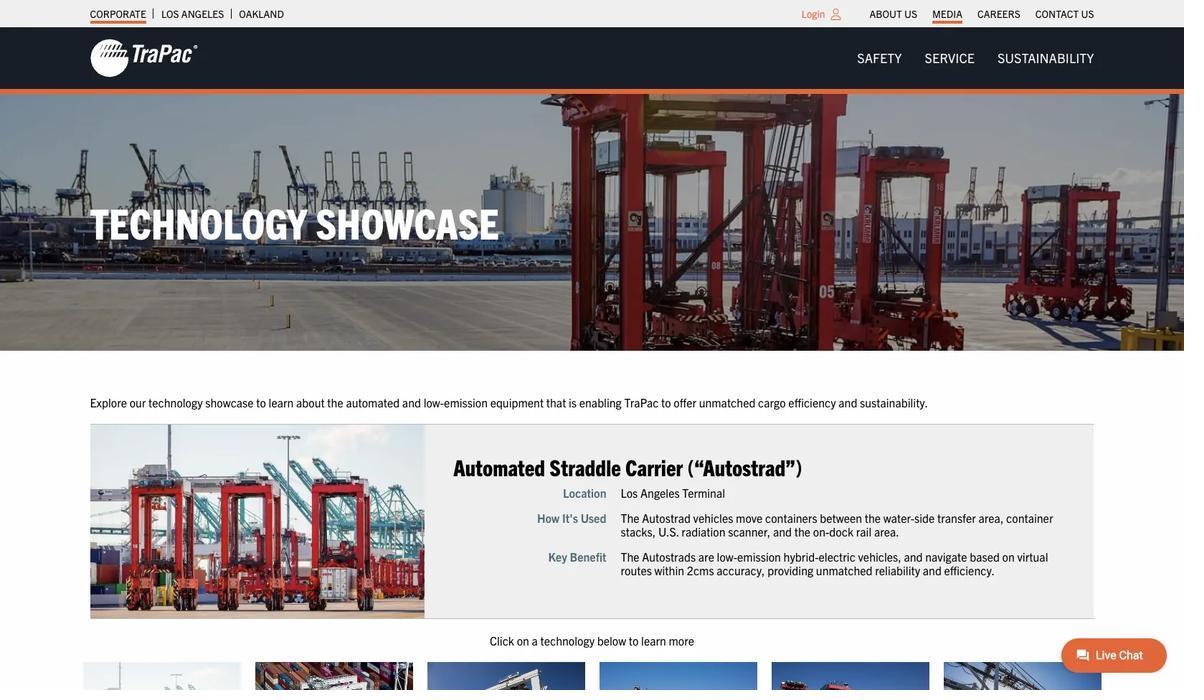 Task type: describe. For each thing, give the bounding box(es) containing it.
2 horizontal spatial the
[[865, 510, 881, 525]]

showcase
[[205, 396, 254, 410]]

0 vertical spatial trapac los angeles automated straddle carrier image
[[90, 425, 425, 618]]

between
[[820, 510, 863, 525]]

routes
[[621, 563, 652, 577]]

area.
[[875, 524, 900, 538]]

the for the autostrads are low-emission hybrid-electric vehicles, and navigate based on virtual routes within 2cms accuracy, providing unmatched reliability and efficiency.
[[621, 549, 640, 564]]

on inside 'the autostrads are low-emission hybrid-electric vehicles, and navigate based on virtual routes within 2cms accuracy, providing unmatched reliability and efficiency.'
[[1003, 549, 1015, 564]]

login link
[[802, 7, 826, 20]]

that
[[547, 396, 566, 410]]

media
[[933, 7, 963, 20]]

automated straddle carrier ("autostrad")
[[454, 453, 803, 481]]

on-
[[814, 524, 830, 538]]

showcase
[[316, 196, 499, 249]]

los for los angeles terminal
[[621, 485, 638, 499]]

("autostrad")
[[688, 453, 803, 481]]

corporate image
[[90, 38, 198, 78]]

1 horizontal spatial learn
[[642, 634, 667, 648]]

radiation
[[682, 524, 726, 538]]

explore
[[90, 396, 127, 410]]

click on a technology below to learn more
[[490, 634, 695, 648]]

and right efficiency
[[839, 396, 858, 410]]

move
[[736, 510, 763, 525]]

benefit
[[570, 549, 607, 564]]

the autostrad vehicles move containers between the water-side transfer area, container stacks, u.s. radiation scanner, and the on-dock rail area.
[[621, 510, 1054, 538]]

service
[[925, 50, 975, 66]]

angeles for los angeles terminal
[[641, 485, 680, 499]]

trapac
[[625, 396, 659, 410]]

more
[[669, 634, 695, 648]]

emission inside 'the autostrads are low-emission hybrid-electric vehicles, and navigate based on virtual routes within 2cms accuracy, providing unmatched reliability and efficiency.'
[[738, 549, 781, 564]]

within
[[655, 563, 685, 577]]

us for about us
[[905, 7, 918, 20]]

navigate
[[926, 549, 968, 564]]

water-
[[884, 510, 915, 525]]

oakland link
[[239, 4, 284, 24]]

safety
[[858, 50, 902, 66]]

rail
[[857, 524, 872, 538]]

automated straddle carrier ("autostrad") main content
[[76, 394, 1185, 690]]

about
[[870, 7, 903, 20]]

us for contact us
[[1082, 7, 1095, 20]]

straddle
[[550, 453, 621, 481]]

the for the autostrad vehicles move containers between the water-side transfer area, container stacks, u.s. radiation scanner, and the on-dock rail area.
[[621, 510, 640, 525]]

los angeles terminal
[[621, 485, 726, 499]]

hybrid-
[[784, 549, 819, 564]]

it's
[[563, 510, 578, 525]]

dock
[[830, 524, 854, 538]]

0 vertical spatial low-
[[424, 396, 444, 410]]

and right automated
[[402, 396, 421, 410]]

explore our technology showcase to learn about the automated and low-emission equipment that is enabling trapac to offer unmatched cargo efficiency and sustainability.
[[90, 396, 929, 410]]

menu bar containing about us
[[863, 4, 1102, 24]]

key
[[549, 549, 568, 564]]

service link
[[914, 44, 987, 73]]

sustainability
[[998, 50, 1095, 66]]

carrier
[[626, 453, 683, 481]]

how
[[538, 510, 560, 525]]

0 vertical spatial emission
[[444, 396, 488, 410]]

our
[[130, 396, 146, 410]]

equipment
[[491, 396, 544, 410]]

careers link
[[978, 4, 1021, 24]]

autostrads
[[642, 549, 696, 564]]

light image
[[831, 9, 841, 20]]

stacks,
[[621, 524, 656, 538]]

electric
[[819, 549, 856, 564]]

scanner,
[[729, 524, 771, 538]]

autostrad
[[642, 510, 691, 525]]

and inside the autostrad vehicles move containers between the water-side transfer area, container stacks, u.s. radiation scanner, and the on-dock rail area.
[[774, 524, 792, 538]]

side
[[915, 510, 935, 525]]

los for los angeles
[[161, 7, 179, 20]]

enabling
[[580, 396, 622, 410]]

about us link
[[870, 4, 918, 24]]

login
[[802, 7, 826, 20]]

unmatched inside 'the autostrads are low-emission hybrid-electric vehicles, and navigate based on virtual routes within 2cms accuracy, providing unmatched reliability and efficiency.'
[[817, 563, 873, 577]]

los angeles link
[[161, 4, 224, 24]]

automated
[[454, 453, 545, 481]]

safety link
[[846, 44, 914, 73]]

providing
[[768, 563, 814, 577]]

angeles for los angeles
[[181, 7, 224, 20]]



Task type: vqa. For each thing, say whether or not it's contained in the screenshot.
'understand'
no



Task type: locate. For each thing, give the bounding box(es) containing it.
offer
[[674, 396, 697, 410]]

angeles up autostrad
[[641, 485, 680, 499]]

us right about
[[905, 7, 918, 20]]

contact
[[1036, 7, 1080, 20]]

1 horizontal spatial unmatched
[[817, 563, 873, 577]]

a
[[532, 634, 538, 648]]

the down stacks,
[[621, 549, 640, 564]]

the left water-
[[865, 510, 881, 525]]

0 vertical spatial unmatched
[[699, 396, 756, 410]]

0 vertical spatial los
[[161, 7, 179, 20]]

u.s.
[[659, 524, 679, 538]]

trapac los angeles automated stacking crane image
[[255, 662, 413, 690]]

los inside automated straddle carrier ("autostrad") main content
[[621, 485, 638, 499]]

transfer
[[938, 510, 977, 525]]

cargo
[[759, 396, 786, 410]]

and up hybrid-
[[774, 524, 792, 538]]

0 horizontal spatial technology
[[149, 396, 203, 410]]

are
[[699, 549, 715, 564]]

based
[[970, 549, 1000, 564]]

0 vertical spatial technology
[[149, 396, 203, 410]]

angeles left 'oakland' link
[[181, 7, 224, 20]]

los
[[161, 7, 179, 20], [621, 485, 638, 499]]

technology showcase
[[90, 196, 499, 249]]

is
[[569, 396, 577, 410]]

contact us link
[[1036, 4, 1095, 24]]

low- right automated
[[424, 396, 444, 410]]

0 vertical spatial on
[[1003, 549, 1015, 564]]

vehicles
[[694, 510, 734, 525]]

the left autostrad
[[621, 510, 640, 525]]

click
[[490, 634, 515, 648]]

2cms
[[687, 563, 714, 577]]

angeles inside automated straddle carrier ("autostrad") main content
[[641, 485, 680, 499]]

the left on-
[[795, 524, 811, 538]]

technology
[[149, 396, 203, 410], [541, 634, 595, 648]]

how it's used
[[538, 510, 607, 525]]

trapac los angeles automated straddle carrier image
[[90, 425, 425, 618], [83, 662, 241, 690]]

to right showcase
[[256, 396, 266, 410]]

learn
[[269, 396, 294, 410], [642, 634, 667, 648]]

1 horizontal spatial the
[[795, 524, 811, 538]]

emission left equipment at left bottom
[[444, 396, 488, 410]]

the
[[327, 396, 344, 410], [865, 510, 881, 525], [795, 524, 811, 538]]

trapac los angeles automated radiation scanning image
[[772, 662, 930, 690]]

2 us from the left
[[1082, 7, 1095, 20]]

about
[[296, 396, 325, 410]]

1 vertical spatial learn
[[642, 634, 667, 648]]

corporate link
[[90, 4, 146, 24]]

containers
[[766, 510, 818, 525]]

menu bar containing safety
[[846, 44, 1106, 73]]

los up corporate image
[[161, 7, 179, 20]]

1 horizontal spatial technology
[[541, 634, 595, 648]]

area,
[[979, 510, 1004, 525]]

key benefit
[[549, 549, 607, 564]]

0 vertical spatial the
[[621, 510, 640, 525]]

1 horizontal spatial to
[[629, 634, 639, 648]]

unmatched down dock
[[817, 563, 873, 577]]

location
[[563, 485, 607, 499]]

menu bar up service
[[863, 4, 1102, 24]]

and left "navigate"
[[905, 549, 923, 564]]

to left 'offer'
[[662, 396, 671, 410]]

the autostrads are low-emission hybrid-electric vehicles, and navigate based on virtual routes within 2cms accuracy, providing unmatched reliability and efficiency.
[[621, 549, 1049, 577]]

and
[[402, 396, 421, 410], [839, 396, 858, 410], [774, 524, 792, 538], [905, 549, 923, 564], [923, 563, 942, 577]]

efficiency.
[[945, 563, 995, 577]]

0 horizontal spatial us
[[905, 7, 918, 20]]

the inside the autostrad vehicles move containers between the water-side transfer area, container stacks, u.s. radiation scanner, and the on-dock rail area.
[[621, 510, 640, 525]]

technology right our
[[149, 396, 203, 410]]

0 horizontal spatial emission
[[444, 396, 488, 410]]

below
[[598, 634, 627, 648]]

reliability
[[876, 563, 921, 577]]

unmatched
[[699, 396, 756, 410], [817, 563, 873, 577]]

corporate
[[90, 7, 146, 20]]

0 horizontal spatial learn
[[269, 396, 294, 410]]

2 the from the top
[[621, 549, 640, 564]]

0 horizontal spatial los
[[161, 7, 179, 20]]

unmatched right 'offer'
[[699, 396, 756, 410]]

learn left more
[[642, 634, 667, 648]]

1 horizontal spatial angeles
[[641, 485, 680, 499]]

automated
[[346, 396, 400, 410]]

1 vertical spatial emission
[[738, 549, 781, 564]]

on
[[1003, 549, 1015, 564], [517, 634, 529, 648]]

contact us
[[1036, 7, 1095, 20]]

1 vertical spatial trapac los angeles automated straddle carrier image
[[83, 662, 241, 690]]

learn left the 'about'
[[269, 396, 294, 410]]

0 horizontal spatial to
[[256, 396, 266, 410]]

menu bar
[[863, 4, 1102, 24], [846, 44, 1106, 73]]

los down automated straddle carrier ("autostrad")
[[621, 485, 638, 499]]

low- right are
[[717, 549, 738, 564]]

0 horizontal spatial unmatched
[[699, 396, 756, 410]]

sustainability.
[[860, 396, 929, 410]]

technology right the a
[[541, 634, 595, 648]]

2 horizontal spatial to
[[662, 396, 671, 410]]

container
[[1007, 510, 1054, 525]]

efficiency
[[789, 396, 836, 410]]

0 horizontal spatial on
[[517, 634, 529, 648]]

1 vertical spatial unmatched
[[817, 563, 873, 577]]

1 horizontal spatial us
[[1082, 7, 1095, 20]]

0 horizontal spatial low-
[[424, 396, 444, 410]]

sustainability link
[[987, 44, 1106, 73]]

emission
[[444, 396, 488, 410], [738, 549, 781, 564]]

the right the 'about'
[[327, 396, 344, 410]]

technology
[[90, 196, 307, 249]]

1 vertical spatial technology
[[541, 634, 595, 648]]

and right the reliability
[[923, 563, 942, 577]]

1 horizontal spatial emission
[[738, 549, 781, 564]]

virtual
[[1018, 549, 1049, 564]]

0 vertical spatial menu bar
[[863, 4, 1102, 24]]

oakland
[[239, 7, 284, 20]]

1 vertical spatial menu bar
[[846, 44, 1106, 73]]

on left the a
[[517, 634, 529, 648]]

0 vertical spatial angeles
[[181, 7, 224, 20]]

us right contact
[[1082, 7, 1095, 20]]

1 horizontal spatial low-
[[717, 549, 738, 564]]

0 horizontal spatial angeles
[[181, 7, 224, 20]]

0 vertical spatial learn
[[269, 396, 294, 410]]

1 vertical spatial angeles
[[641, 485, 680, 499]]

careers
[[978, 7, 1021, 20]]

accuracy,
[[717, 563, 765, 577]]

1 vertical spatial the
[[621, 549, 640, 564]]

low- inside 'the autostrads are low-emission hybrid-electric vehicles, and navigate based on virtual routes within 2cms accuracy, providing unmatched reliability and efficiency.'
[[717, 549, 738, 564]]

vehicles,
[[859, 549, 902, 564]]

1 vertical spatial on
[[517, 634, 529, 648]]

to right below
[[629, 634, 639, 648]]

0 horizontal spatial the
[[327, 396, 344, 410]]

menu bar down careers
[[846, 44, 1106, 73]]

1 vertical spatial los
[[621, 485, 638, 499]]

low-
[[424, 396, 444, 410], [717, 549, 738, 564]]

1 the from the top
[[621, 510, 640, 525]]

used
[[581, 510, 607, 525]]

los angeles
[[161, 7, 224, 20]]

terminal
[[683, 485, 726, 499]]

1 vertical spatial low-
[[717, 549, 738, 564]]

1 horizontal spatial on
[[1003, 549, 1015, 564]]

the inside 'the autostrads are low-emission hybrid-electric vehicles, and navigate based on virtual routes within 2cms accuracy, providing unmatched reliability and efficiency.'
[[621, 549, 640, 564]]

the
[[621, 510, 640, 525], [621, 549, 640, 564]]

1 us from the left
[[905, 7, 918, 20]]

1 horizontal spatial los
[[621, 485, 638, 499]]

angeles
[[181, 7, 224, 20], [641, 485, 680, 499]]

on right based at the bottom
[[1003, 549, 1015, 564]]

about us
[[870, 7, 918, 20]]

us
[[905, 7, 918, 20], [1082, 7, 1095, 20]]

emission down scanner,
[[738, 549, 781, 564]]

to
[[256, 396, 266, 410], [662, 396, 671, 410], [629, 634, 639, 648]]

media link
[[933, 4, 963, 24]]



